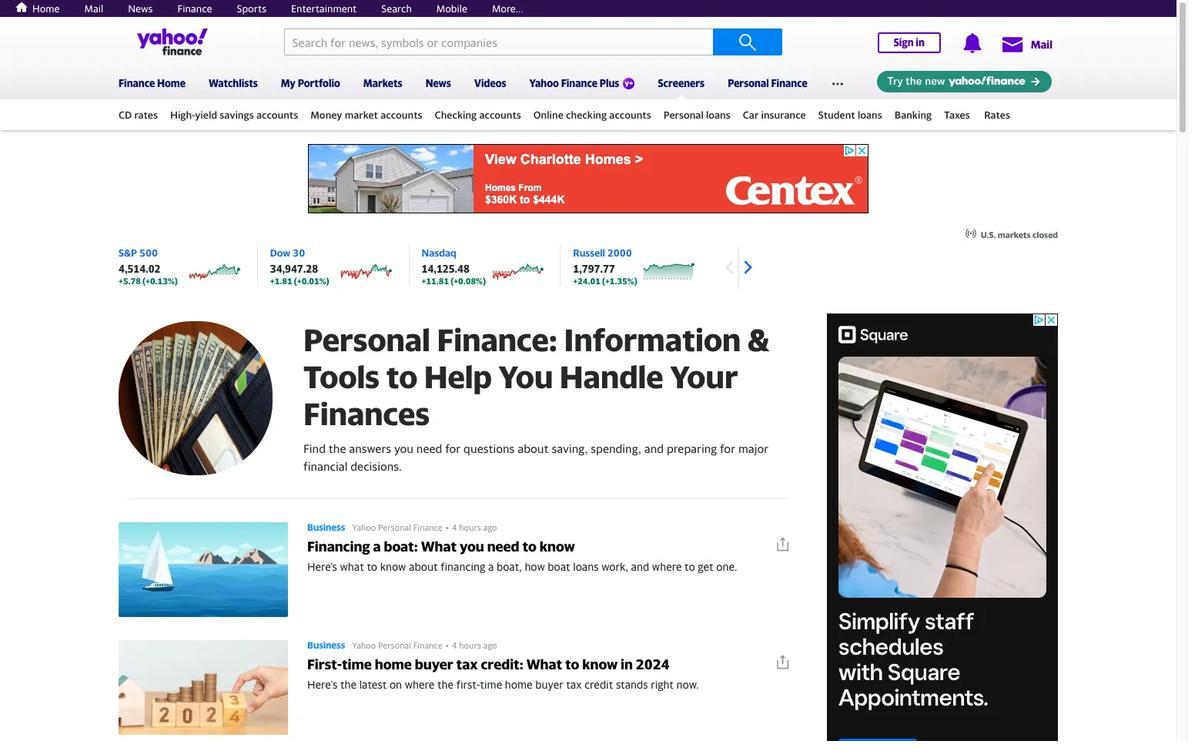Task type: describe. For each thing, give the bounding box(es) containing it.
preparing
[[667, 442, 717, 455]]

decisions.
[[351, 459, 402, 473]]

screeners link
[[658, 67, 705, 99]]

s&p 500 4,514.02 +5.78 (+0.13%)
[[119, 247, 178, 286]]

yahoo for first-time home buyer tax credit: what to know in 2024
[[352, 640, 376, 651]]

on
[[390, 678, 402, 691]]

0 horizontal spatial buyer
[[415, 657, 454, 673]]

+11.81
[[422, 276, 449, 286]]

to right what
[[367, 560, 378, 573]]

sign in link
[[878, 32, 941, 53]]

4 for what
[[452, 522, 457, 532]]

russell
[[574, 247, 606, 259]]

0 vertical spatial yahoo
[[530, 77, 559, 89]]

entertainment link
[[291, 2, 357, 15]]

1 horizontal spatial in
[[916, 36, 925, 49]]

taxes
[[945, 109, 971, 121]]

student loans
[[819, 109, 883, 121]]

cd rates link
[[119, 102, 158, 128]]

student loans link
[[819, 102, 883, 128]]

rates
[[134, 109, 158, 121]]

0 vertical spatial news link
[[128, 2, 153, 15]]

0 horizontal spatial loans
[[574, 560, 599, 573]]

more... link
[[492, 2, 524, 15]]

0 horizontal spatial mail
[[84, 2, 103, 15]]

+5.78
[[119, 276, 141, 286]]

online checking accounts link
[[534, 102, 652, 128]]

1 vertical spatial about
[[409, 560, 438, 573]]

next image
[[737, 256, 760, 279]]

rates link
[[985, 102, 1013, 128]]

1 horizontal spatial mail
[[1031, 38, 1053, 51]]

ago for credit:
[[484, 640, 497, 651]]

now.
[[677, 678, 699, 691]]

(+0.08%)
[[451, 276, 486, 286]]

yahoo for financing a boat: what you need to know
[[352, 522, 376, 532]]

banking
[[895, 109, 932, 121]]

checking
[[435, 109, 477, 121]]

try the new yahoo finance image
[[878, 71, 1053, 93]]

credit:
[[481, 657, 524, 673]]

you
[[499, 358, 553, 395]]

watchlists
[[209, 77, 258, 89]]

cd rates
[[119, 109, 158, 121]]

yield
[[195, 109, 217, 121]]

markets
[[998, 230, 1032, 240]]

(+0.01%)
[[294, 276, 330, 286]]

money market accounts link
[[311, 102, 423, 128]]

help
[[424, 358, 492, 395]]

personal up on
[[378, 640, 411, 651]]

1,797.77
[[574, 263, 615, 275]]

to up 'how'
[[523, 539, 537, 555]]

finance up first-time home buyer tax credit: what to know in 2024
[[414, 640, 443, 651]]

the for answers
[[329, 442, 346, 455]]

14,125.48
[[422, 263, 470, 275]]

previous image
[[718, 256, 741, 279]]

financial
[[304, 459, 348, 473]]

checking accounts
[[435, 109, 522, 121]]

boat,
[[497, 560, 522, 573]]

yahoo finance plus link
[[530, 67, 635, 99]]

(+0.13%)
[[143, 276, 178, 286]]

social media share article menu image
[[775, 654, 791, 670]]

s&p 500 link
[[119, 247, 158, 259]]

what inside financing a boat: what you need to know link
[[421, 539, 457, 555]]

closed
[[1033, 230, 1059, 240]]

my
[[281, 77, 296, 89]]

cd
[[119, 109, 132, 121]]

information
[[565, 321, 742, 358]]

1 vertical spatial advertisement region
[[828, 314, 1059, 741]]

• for buyer
[[446, 640, 449, 651]]

boat:
[[384, 539, 418, 555]]

here's what to know about financing a boat, how boat loans work, and where to get one.
[[307, 560, 738, 573]]

news for top news link
[[128, 2, 153, 15]]

money
[[311, 109, 342, 121]]

1 horizontal spatial need
[[488, 539, 520, 555]]

dow 30 34,947.28 +1.81 (+0.01%)
[[270, 247, 330, 286]]

1 vertical spatial and
[[632, 560, 650, 573]]

here's
[[307, 678, 338, 691]]

online
[[534, 109, 564, 121]]

4 accounts from the left
[[610, 109, 652, 121]]

news for bottom news link
[[426, 77, 451, 89]]

personal finance link
[[728, 67, 808, 96]]

sign in
[[894, 36, 925, 49]]

first-
[[307, 657, 342, 673]]

a inside financing a boat: what you need to know link
[[373, 539, 381, 555]]

latest
[[360, 678, 387, 691]]

1 vertical spatial you
[[460, 539, 485, 555]]

1 horizontal spatial mail link
[[1002, 30, 1053, 58]]

work,
[[602, 560, 629, 573]]

0 vertical spatial time
[[342, 657, 372, 673]]

boat
[[548, 560, 571, 573]]

4,514.02
[[119, 263, 161, 275]]

one.
[[717, 560, 738, 573]]

dow
[[270, 247, 291, 259]]

what inside first-time home buyer tax credit: what to know in 2024 link
[[527, 657, 563, 673]]

personal finance: information & tools to help you handle your finances image
[[119, 321, 273, 475]]

here's
[[307, 560, 337, 573]]

1 vertical spatial home
[[505, 678, 533, 691]]

student
[[819, 109, 856, 121]]

checking
[[566, 109, 607, 121]]

business yahoo personal finance • 4 hours ago for boat:
[[307, 522, 497, 533]]

notifications image
[[963, 33, 983, 53]]

the for latest
[[341, 678, 357, 691]]

personal loans link
[[664, 102, 731, 128]]

questions
[[464, 442, 515, 455]]

handle
[[560, 358, 664, 395]]

finance home
[[119, 77, 186, 89]]

s&p
[[119, 247, 137, 259]]

how
[[525, 560, 545, 573]]

first-time home buyer tax credit: what to know in 2024
[[307, 657, 670, 673]]

loans for student loans
[[858, 109, 883, 121]]

hours for you
[[459, 522, 481, 532]]

2024
[[636, 657, 670, 673]]

finance up cd rates link
[[119, 77, 155, 89]]

here's the latest on where the first-time home buyer tax credit stands right now.
[[307, 678, 699, 691]]

personal for personal loans
[[664, 109, 704, 121]]

nasdaq 14,125.48 +11.81 (+0.08%)
[[422, 247, 486, 286]]

taxes link
[[945, 102, 973, 128]]

nasdaq link
[[422, 247, 457, 259]]

savings
[[220, 109, 254, 121]]

home inside home link
[[32, 2, 60, 15]]

market
[[345, 109, 378, 121]]



Task type: vqa. For each thing, say whether or not it's contained in the screenshot.
the Quote Lookup Text Box
no



Task type: locate. For each thing, give the bounding box(es) containing it.
personal for personal finance: information & tools to help you handle your finances
[[304, 321, 431, 358]]

and inside find the answers you need for questions about saving, spending, and preparing for major financial decisions.
[[645, 442, 664, 455]]

500
[[139, 247, 158, 259]]

0 vertical spatial tax
[[457, 657, 478, 673]]

news
[[128, 2, 153, 15], [426, 77, 451, 89]]

business yahoo personal finance • 4 hours ago for home
[[307, 640, 497, 651]]

1 business from the top
[[307, 522, 345, 533]]

about left saving,
[[518, 442, 549, 455]]

for left major
[[720, 442, 736, 455]]

0 horizontal spatial where
[[405, 678, 435, 691]]

nasdaq
[[422, 247, 457, 259]]

1 horizontal spatial for
[[720, 442, 736, 455]]

business
[[307, 522, 345, 533], [307, 640, 345, 651]]

where right on
[[405, 678, 435, 691]]

Search for news, symbols or companies text field
[[284, 29, 713, 55]]

to left "help"
[[386, 358, 418, 395]]

2 business from the top
[[307, 640, 345, 651]]

ago for need
[[484, 522, 497, 532]]

spending,
[[591, 442, 642, 455]]

plus
[[600, 77, 620, 89]]

home down 'credit:'
[[505, 678, 533, 691]]

news inside navigation
[[426, 77, 451, 89]]

first-
[[457, 678, 480, 691]]

0 vertical spatial business
[[307, 522, 345, 533]]

0 vertical spatial home
[[32, 2, 60, 15]]

1 horizontal spatial time
[[480, 678, 503, 691]]

the left latest
[[341, 678, 357, 691]]

2 horizontal spatial loans
[[858, 109, 883, 121]]

personal up finances
[[304, 321, 431, 358]]

1 vertical spatial business yahoo personal finance • 4 hours ago
[[307, 640, 497, 651]]

1 horizontal spatial what
[[527, 657, 563, 673]]

0 vertical spatial ago
[[484, 522, 497, 532]]

tax
[[457, 657, 478, 673], [567, 678, 582, 691]]

you up decisions.
[[394, 442, 414, 455]]

2 business yahoo personal finance • 4 hours ago from the top
[[307, 640, 497, 651]]

• up financing a boat: what you need to know
[[446, 522, 449, 532]]

about inside find the answers you need for questions about saving, spending, and preparing for major financial decisions.
[[518, 442, 549, 455]]

2 • from the top
[[446, 640, 449, 651]]

about down financing a boat: what you need to know
[[409, 560, 438, 573]]

hours
[[459, 522, 481, 532], [459, 640, 481, 651]]

mail right home link
[[84, 2, 103, 15]]

1 vertical spatial business
[[307, 640, 345, 651]]

0 horizontal spatial need
[[417, 442, 443, 455]]

0 horizontal spatial know
[[380, 560, 406, 573]]

credit
[[585, 678, 614, 691]]

what right 'credit:'
[[527, 657, 563, 673]]

personal up car
[[728, 77, 770, 89]]

the inside find the answers you need for questions about saving, spending, and preparing for major financial decisions.
[[329, 442, 346, 455]]

videos
[[475, 77, 507, 89]]

need up boat,
[[488, 539, 520, 555]]

buyer
[[415, 657, 454, 673], [536, 678, 564, 691]]

4 up financing a boat: what you need to know
[[452, 522, 457, 532]]

need inside find the answers you need for questions about saving, spending, and preparing for major financial decisions.
[[417, 442, 443, 455]]

loans right boat
[[574, 560, 599, 573]]

1 vertical spatial •
[[446, 640, 449, 651]]

&
[[748, 321, 770, 358]]

finance:
[[437, 321, 558, 358]]

tax up 'first-'
[[457, 657, 478, 673]]

0 vertical spatial news
[[128, 2, 153, 15]]

portfolio
[[298, 77, 340, 89]]

finances
[[304, 395, 430, 432]]

hours for tax
[[459, 640, 481, 651]]

0 vertical spatial need
[[417, 442, 443, 455]]

0 vertical spatial what
[[421, 539, 457, 555]]

hours up financing a boat: what you need to know
[[459, 522, 481, 532]]

finance up the insurance
[[772, 77, 808, 89]]

2000
[[608, 247, 633, 259]]

1 4 from the top
[[452, 522, 457, 532]]

0 horizontal spatial home
[[32, 2, 60, 15]]

0 vertical spatial advertisement region
[[308, 144, 869, 213]]

more...
[[492, 2, 524, 15]]

know down boat:
[[380, 560, 406, 573]]

1 vertical spatial 4
[[452, 640, 457, 651]]

business for first-
[[307, 640, 345, 651]]

personal inside personal finance: information & tools to help you handle your finances
[[304, 321, 431, 358]]

• for what
[[446, 522, 449, 532]]

0 vertical spatial •
[[446, 522, 449, 532]]

time down first-time home buyer tax credit: what to know in 2024
[[480, 678, 503, 691]]

• up first-time home buyer tax credit: what to know in 2024
[[446, 640, 449, 651]]

2 for from the left
[[720, 442, 736, 455]]

1 vertical spatial know
[[380, 560, 406, 573]]

1 horizontal spatial buyer
[[536, 678, 564, 691]]

know up boat
[[540, 539, 575, 555]]

a left boat,
[[488, 560, 494, 573]]

tax left credit
[[567, 678, 582, 691]]

stands
[[616, 678, 649, 691]]

screeners
[[658, 77, 705, 89]]

yahoo up latest
[[352, 640, 376, 651]]

news left 'finance' link
[[128, 2, 153, 15]]

advertisement region
[[308, 144, 869, 213], [828, 314, 1059, 741]]

1 horizontal spatial you
[[460, 539, 485, 555]]

business yahoo personal finance • 4 hours ago up boat:
[[307, 522, 497, 533]]

the left 'first-'
[[438, 678, 454, 691]]

1 vertical spatial buyer
[[536, 678, 564, 691]]

1 vertical spatial need
[[488, 539, 520, 555]]

premium yahoo finance logo image
[[624, 78, 635, 89]]

0 vertical spatial business yahoo personal finance • 4 hours ago
[[307, 522, 497, 533]]

sign
[[894, 36, 914, 49]]

0 horizontal spatial for
[[446, 442, 461, 455]]

personal finance: information & tools to help you handle your finances
[[304, 321, 770, 432]]

rates
[[985, 109, 1011, 121]]

and left preparing
[[645, 442, 664, 455]]

you inside find the answers you need for questions about saving, spending, and preparing for major financial decisions.
[[394, 442, 414, 455]]

0 vertical spatial where
[[653, 560, 682, 573]]

business yahoo personal finance • 4 hours ago
[[307, 522, 497, 533], [307, 640, 497, 651]]

car
[[743, 109, 759, 121]]

news link left 'finance' link
[[128, 2, 153, 15]]

0 horizontal spatial news link
[[128, 2, 153, 15]]

loans for personal loans
[[707, 109, 731, 121]]

1 horizontal spatial news
[[426, 77, 451, 89]]

to inside personal finance: information & tools to help you handle your finances
[[386, 358, 418, 395]]

financing
[[307, 539, 370, 555]]

1 for from the left
[[446, 442, 461, 455]]

mail link right home link
[[84, 2, 103, 15]]

0 vertical spatial you
[[394, 442, 414, 455]]

4 up first-time home buyer tax credit: what to know in 2024
[[452, 640, 457, 651]]

1 vertical spatial tax
[[567, 678, 582, 691]]

1 vertical spatial news link
[[426, 67, 451, 96]]

0 horizontal spatial tax
[[457, 657, 478, 673]]

0 vertical spatial buyer
[[415, 657, 454, 673]]

russell 2000 link
[[574, 247, 633, 259]]

personal
[[728, 77, 770, 89], [664, 109, 704, 121], [304, 321, 431, 358], [378, 522, 411, 532], [378, 640, 411, 651]]

in
[[916, 36, 925, 49], [621, 657, 633, 673]]

u.s. markets closed
[[981, 230, 1059, 240]]

online checking accounts
[[534, 109, 652, 121]]

home inside finance home link
[[157, 77, 186, 89]]

2 hours from the top
[[459, 640, 481, 651]]

accounts
[[257, 109, 298, 121], [381, 109, 423, 121], [480, 109, 522, 121], [610, 109, 652, 121]]

0 horizontal spatial mail link
[[84, 2, 103, 15]]

0 horizontal spatial in
[[621, 657, 633, 673]]

tools
[[304, 358, 380, 395]]

1 ago from the top
[[484, 522, 497, 532]]

major
[[739, 442, 769, 455]]

1 vertical spatial yahoo
[[352, 522, 376, 532]]

navigation
[[0, 63, 1177, 130]]

0 vertical spatial mail
[[84, 2, 103, 15]]

1 business yahoo personal finance • 4 hours ago from the top
[[307, 522, 497, 533]]

1 horizontal spatial a
[[488, 560, 494, 573]]

know
[[540, 539, 575, 555], [380, 560, 406, 573], [583, 657, 618, 673]]

2 ago from the top
[[484, 640, 497, 651]]

answers
[[349, 442, 391, 455]]

0 vertical spatial and
[[645, 442, 664, 455]]

first-time home buyer tax credit: what to know in 2024 link
[[119, 628, 797, 741]]

get
[[698, 560, 714, 573]]

2 vertical spatial know
[[583, 657, 618, 673]]

what
[[421, 539, 457, 555], [527, 657, 563, 673]]

accounts down premium yahoo finance logo
[[610, 109, 652, 121]]

high-yield savings accounts
[[170, 109, 298, 121]]

right
[[651, 678, 674, 691]]

0 vertical spatial know
[[540, 539, 575, 555]]

finance left "plus"
[[562, 77, 598, 89]]

accounts down markets
[[381, 109, 423, 121]]

to right 'credit:'
[[566, 657, 580, 673]]

car insurance link
[[743, 102, 807, 128]]

4 for buyer
[[452, 640, 457, 651]]

search link
[[382, 2, 412, 15]]

the up financial
[[329, 442, 346, 455]]

1 vertical spatial in
[[621, 657, 633, 673]]

where left get
[[653, 560, 682, 573]]

financing a boat: what you need to know
[[307, 539, 575, 555]]

home link
[[11, 1, 60, 15]]

personal loans
[[664, 109, 731, 121]]

business up first-
[[307, 640, 345, 651]]

mail right the notifications icon
[[1031, 38, 1053, 51]]

1 vertical spatial mail
[[1031, 38, 1053, 51]]

1 vertical spatial hours
[[459, 640, 481, 651]]

markets
[[364, 77, 403, 89]]

1 • from the top
[[446, 522, 449, 532]]

1 horizontal spatial about
[[518, 442, 549, 455]]

know up credit
[[583, 657, 618, 673]]

1 vertical spatial ago
[[484, 640, 497, 651]]

in up stands
[[621, 657, 633, 673]]

1 horizontal spatial loans
[[707, 109, 731, 121]]

2 4 from the top
[[452, 640, 457, 651]]

financing
[[441, 560, 486, 573]]

social media share article menu image
[[775, 536, 791, 552]]

1 hours from the top
[[459, 522, 481, 532]]

0 vertical spatial home
[[375, 657, 412, 673]]

search image
[[739, 33, 757, 51]]

3 accounts from the left
[[480, 109, 522, 121]]

4
[[452, 522, 457, 532], [452, 640, 457, 651]]

and right 'work,'
[[632, 560, 650, 573]]

loans left car
[[707, 109, 731, 121]]

0 vertical spatial mail link
[[84, 2, 103, 15]]

34,947.28
[[270, 263, 318, 275]]

•
[[446, 522, 449, 532], [446, 640, 449, 651]]

my portfolio link
[[281, 67, 340, 96]]

news link
[[128, 2, 153, 15], [426, 67, 451, 96]]

sports link
[[237, 2, 267, 15]]

finance up financing a boat: what you need to know
[[414, 522, 443, 532]]

0 horizontal spatial what
[[421, 539, 457, 555]]

0 horizontal spatial a
[[373, 539, 381, 555]]

0 vertical spatial 4
[[452, 522, 457, 532]]

need right answers
[[417, 442, 443, 455]]

ago
[[484, 522, 497, 532], [484, 640, 497, 651]]

1 horizontal spatial home
[[157, 77, 186, 89]]

financing a boat: what you need to know link
[[119, 510, 797, 628]]

time up latest
[[342, 657, 372, 673]]

0 vertical spatial hours
[[459, 522, 481, 532]]

home up on
[[375, 657, 412, 673]]

your
[[671, 358, 739, 395]]

banking link
[[895, 102, 932, 128]]

0 horizontal spatial time
[[342, 657, 372, 673]]

russell 2000 1,797.77 +24.01 (+1.35%)
[[574, 247, 638, 286]]

1 horizontal spatial home
[[505, 678, 533, 691]]

1 vertical spatial time
[[480, 678, 503, 691]]

finance left sports 'link' at left
[[178, 2, 212, 15]]

for left questions
[[446, 442, 461, 455]]

0 vertical spatial a
[[373, 539, 381, 555]]

business yahoo personal finance • 4 hours ago up on
[[307, 640, 497, 651]]

navigation containing finance home
[[0, 63, 1177, 130]]

accounts down videos
[[480, 109, 522, 121]]

ago up first-time home buyer tax credit: what to know in 2024
[[484, 640, 497, 651]]

1 horizontal spatial tax
[[567, 678, 582, 691]]

ago up boat,
[[484, 522, 497, 532]]

1 horizontal spatial where
[[653, 560, 682, 573]]

markets link
[[364, 67, 403, 96]]

yahoo up financing
[[352, 522, 376, 532]]

hours up first-time home buyer tax credit: what to know in 2024
[[459, 640, 481, 651]]

to left get
[[685, 560, 696, 573]]

time
[[342, 657, 372, 673], [480, 678, 503, 691]]

news link up the checking
[[426, 67, 451, 96]]

mail link right the notifications icon
[[1002, 30, 1053, 58]]

1 vertical spatial mail link
[[1002, 30, 1053, 58]]

1 vertical spatial what
[[527, 657, 563, 673]]

to
[[386, 358, 418, 395], [523, 539, 537, 555], [367, 560, 378, 573], [685, 560, 696, 573], [566, 657, 580, 673]]

personal up boat:
[[378, 522, 411, 532]]

0 horizontal spatial news
[[128, 2, 153, 15]]

in right sign
[[916, 36, 925, 49]]

1 horizontal spatial news link
[[426, 67, 451, 96]]

saving,
[[552, 442, 588, 455]]

the
[[329, 442, 346, 455], [341, 678, 357, 691], [438, 678, 454, 691]]

business up financing
[[307, 522, 345, 533]]

yahoo up online
[[530, 77, 559, 89]]

money market accounts
[[311, 109, 423, 121]]

a left boat:
[[373, 539, 381, 555]]

1 vertical spatial news
[[426, 77, 451, 89]]

personal for personal finance
[[728, 77, 770, 89]]

my portfolio
[[281, 77, 340, 89]]

0 horizontal spatial about
[[409, 560, 438, 573]]

2 vertical spatial yahoo
[[352, 640, 376, 651]]

0 horizontal spatial you
[[394, 442, 414, 455]]

find
[[304, 442, 326, 455]]

2 horizontal spatial know
[[583, 657, 618, 673]]

mail
[[84, 2, 103, 15], [1031, 38, 1053, 51]]

0 horizontal spatial home
[[375, 657, 412, 673]]

1 vertical spatial a
[[488, 560, 494, 573]]

you up financing
[[460, 539, 485, 555]]

home
[[375, 657, 412, 673], [505, 678, 533, 691]]

1 accounts from the left
[[257, 109, 298, 121]]

loans right student at the right top of the page
[[858, 109, 883, 121]]

high-
[[170, 109, 195, 121]]

business for financing
[[307, 522, 345, 533]]

what up financing
[[421, 539, 457, 555]]

0 vertical spatial in
[[916, 36, 925, 49]]

(+1.35%)
[[603, 276, 638, 286]]

1 vertical spatial home
[[157, 77, 186, 89]]

1 vertical spatial where
[[405, 678, 435, 691]]

news up the checking
[[426, 77, 451, 89]]

find the answers you need for questions about saving, spending, and preparing for major financial decisions.
[[304, 442, 769, 473]]

2 accounts from the left
[[381, 109, 423, 121]]

personal down screeners link in the right of the page
[[664, 109, 704, 121]]

accounts down my
[[257, 109, 298, 121]]

1 horizontal spatial know
[[540, 539, 575, 555]]

0 vertical spatial about
[[518, 442, 549, 455]]

watchlists link
[[209, 67, 258, 96]]



